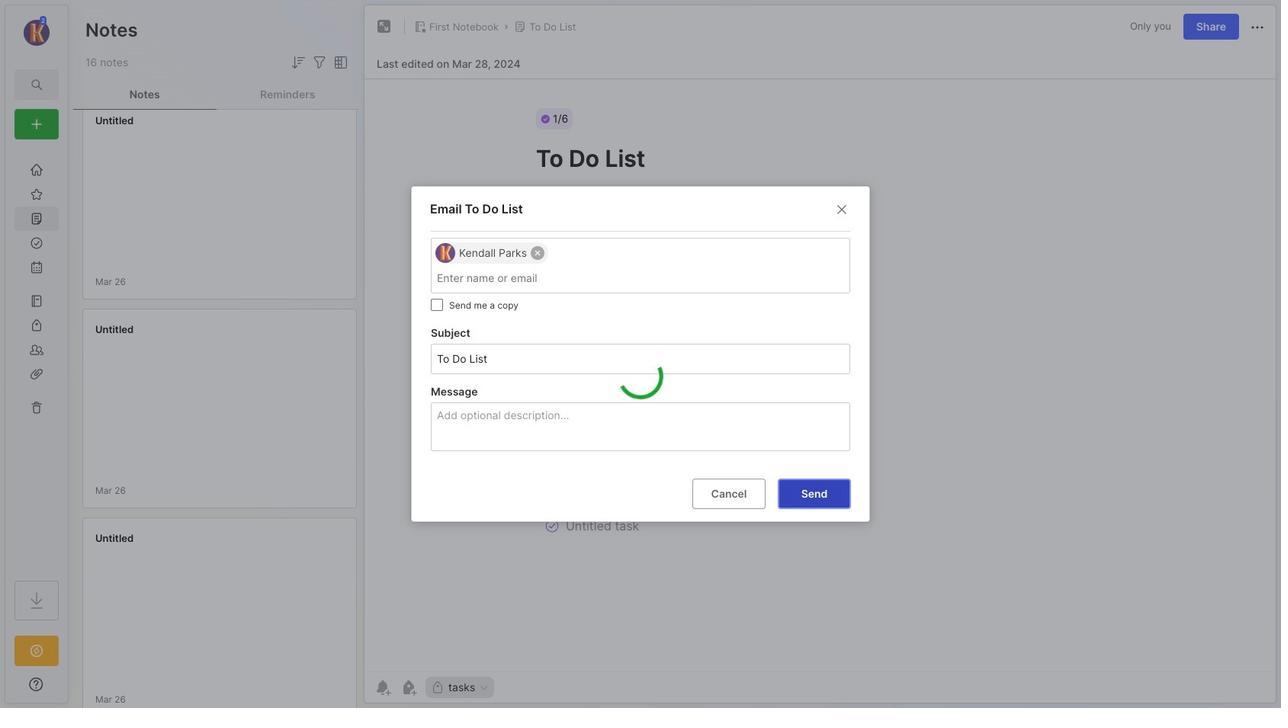 Task type: vqa. For each thing, say whether or not it's contained in the screenshot.
THE 'FONT SIZE' image
no



Task type: describe. For each thing, give the bounding box(es) containing it.
add tag image
[[400, 679, 418, 697]]

note window element
[[364, 5, 1277, 704]]

kendall parks image
[[436, 243, 455, 263]]

upgrade image
[[27, 642, 46, 661]]

close image
[[833, 200, 851, 219]]

edit search image
[[27, 76, 46, 94]]

add a reminder image
[[374, 679, 392, 697]]

tree inside main element
[[5, 149, 68, 567]]

Add optional description... text field
[[436, 406, 850, 451]]

expand note image
[[375, 18, 394, 36]]

main element
[[0, 0, 73, 709]]



Task type: locate. For each thing, give the bounding box(es) containing it.
Add tag field
[[436, 270, 779, 287]]

tree
[[5, 149, 68, 567]]

Add subject... text field
[[436, 345, 844, 374]]

None checkbox
[[431, 299, 443, 311]]

home image
[[29, 162, 44, 178]]

tab list
[[73, 79, 359, 110]]

Note Editor text field
[[365, 79, 1276, 672]]



